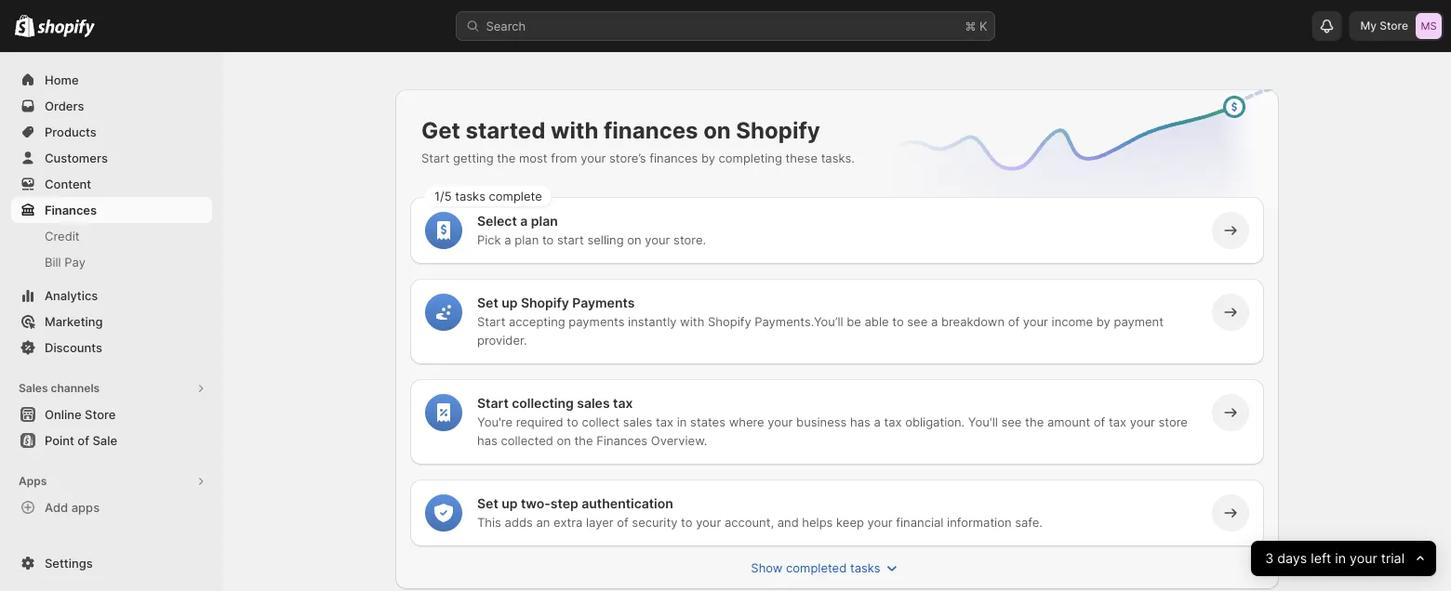 Task type: vqa. For each thing, say whether or not it's contained in the screenshot.
Transfers
no



Task type: describe. For each thing, give the bounding box(es) containing it.
1 vertical spatial shopify
[[521, 296, 569, 311]]

this
[[477, 516, 502, 530]]

security
[[632, 516, 678, 530]]

my store image
[[1417, 13, 1443, 39]]

start inside 'set up shopify payments start accepting payments instantly with shopify payments.you'll be able to see a breakdown of your income by payment provider.'
[[477, 315, 506, 329]]

my
[[1361, 19, 1378, 33]]

orders
[[45, 99, 84, 113]]

collected
[[501, 434, 554, 448]]

shopify image
[[15, 15, 35, 37]]

you'll
[[969, 415, 999, 430]]

started
[[466, 116, 546, 144]]

pay
[[65, 255, 86, 269]]

trial
[[1382, 551, 1405, 567]]

extra
[[554, 516, 583, 530]]

online
[[45, 408, 82, 422]]

select
[[477, 214, 517, 229]]

keep
[[837, 516, 865, 530]]

get started with finances on shopify start getting the most from your store's finances by completing these tasks.
[[422, 116, 855, 165]]

able
[[865, 315, 889, 329]]

line chart image
[[857, 86, 1283, 238]]

customers
[[45, 151, 108, 165]]

analytics
[[45, 289, 98, 303]]

your inside get started with finances on shopify start getting the most from your store's finances by completing these tasks.
[[581, 151, 606, 165]]

0 vertical spatial sales
[[577, 396, 610, 412]]

home
[[45, 73, 79, 87]]

marketing link
[[11, 309, 212, 335]]

marketing
[[45, 315, 103, 329]]

your right where
[[768, 415, 793, 430]]

your left account,
[[696, 516, 722, 530]]

store.
[[674, 233, 707, 247]]

1 horizontal spatial has
[[851, 415, 871, 430]]

start collecting sales tax image
[[435, 404, 453, 423]]

1 vertical spatial plan
[[515, 233, 539, 247]]

sales
[[19, 382, 48, 396]]

accepting
[[509, 315, 566, 329]]

3 days left in your trial button
[[1252, 542, 1437, 577]]

to inside 'set up shopify payments start accepting payments instantly with shopify payments.you'll be able to see a breakdown of your income by payment provider.'
[[893, 315, 904, 329]]

two-
[[521, 497, 551, 512]]

online store
[[45, 408, 116, 422]]

show
[[751, 561, 783, 576]]

show completed tasks button
[[399, 556, 1254, 582]]

1 horizontal spatial the
[[575, 434, 593, 448]]

selling
[[588, 233, 624, 247]]

start inside start collecting sales tax you're required to collect sales tax in states where your business has a tax obligation. you'll see the amount of tax your store has collected on the finances overview.
[[477, 396, 509, 412]]

an
[[537, 516, 550, 530]]

states
[[691, 415, 726, 430]]

safe.
[[1016, 516, 1043, 530]]

set for set up shopify payments
[[477, 296, 499, 311]]

payments.you'll
[[755, 315, 844, 329]]

account,
[[725, 516, 774, 530]]

apps
[[19, 475, 47, 489]]

a inside start collecting sales tax you're required to collect sales tax in states where your business has a tax obligation. you'll see the amount of tax your store has collected on the finances overview.
[[874, 415, 881, 430]]

set up two-step authentication this adds an extra layer of security to your account, and helps keep your financial information safe.
[[477, 497, 1043, 530]]

instantly
[[628, 315, 677, 329]]

payment
[[1115, 315, 1164, 329]]

collecting
[[512, 396, 574, 412]]

credit
[[45, 229, 80, 243]]

financial
[[897, 516, 944, 530]]

set up shopify payments image
[[435, 303, 453, 322]]

1 vertical spatial the
[[1026, 415, 1045, 430]]

a down complete
[[520, 214, 528, 229]]

add apps
[[45, 501, 100, 515]]

shopify image
[[37, 19, 95, 38]]

discounts
[[45, 341, 102, 355]]

store
[[1159, 415, 1188, 430]]

on inside get started with finances on shopify start getting the most from your store's finances by completing these tasks.
[[704, 116, 731, 144]]

helps
[[803, 516, 833, 530]]

select a plan image
[[435, 222, 453, 240]]

most
[[519, 151, 548, 165]]

bill pay
[[45, 255, 86, 269]]

in inside dropdown button
[[1336, 551, 1347, 567]]

my store
[[1361, 19, 1409, 33]]

home link
[[11, 67, 212, 93]]

pick
[[477, 233, 501, 247]]

on inside select a plan pick a plan to start selling on your store.
[[628, 233, 642, 247]]

point of sale link
[[11, 428, 212, 454]]

sale
[[93, 434, 117, 448]]

start collecting sales tax you're required to collect sales tax in states where your business has a tax obligation. you'll see the amount of tax your store has collected on the finances overview.
[[477, 396, 1188, 448]]

getting
[[453, 151, 494, 165]]

settings
[[45, 557, 93, 571]]

1/5
[[435, 189, 452, 203]]

your inside dropdown button
[[1350, 551, 1378, 567]]

payments
[[573, 296, 635, 311]]

of inside 'set up shopify payments start accepting payments instantly with shopify payments.you'll be able to see a breakdown of your income by payment provider.'
[[1009, 315, 1020, 329]]

credit link
[[11, 223, 212, 249]]

search
[[486, 19, 526, 33]]

products
[[45, 125, 97, 139]]

adds
[[505, 516, 533, 530]]

set up two-step authentication image
[[435, 504, 453, 523]]

tax left obligation.
[[885, 415, 902, 430]]

to inside select a plan pick a plan to start selling on your store.
[[543, 233, 554, 247]]

your right keep
[[868, 516, 893, 530]]

add apps button
[[11, 495, 212, 521]]

of inside the set up two-step authentication this adds an extra layer of security to your account, and helps keep your financial information safe.
[[617, 516, 629, 530]]

2 vertical spatial shopify
[[708, 315, 752, 329]]

finances inside start collecting sales tax you're required to collect sales tax in states where your business has a tax obligation. you'll see the amount of tax your store has collected on the finances overview.
[[597, 434, 648, 448]]

authentication
[[582, 497, 674, 512]]

discounts link
[[11, 335, 212, 361]]



Task type: locate. For each thing, give the bounding box(es) containing it.
set up "provider."
[[477, 296, 499, 311]]

with up from
[[551, 116, 599, 144]]

start
[[422, 151, 450, 165], [477, 315, 506, 329], [477, 396, 509, 412]]

2 vertical spatial start
[[477, 396, 509, 412]]

to
[[543, 233, 554, 247], [893, 315, 904, 329], [567, 415, 579, 430], [681, 516, 693, 530]]

0 vertical spatial start
[[422, 151, 450, 165]]

apps button
[[11, 469, 212, 495]]

these
[[786, 151, 818, 165]]

0 vertical spatial with
[[551, 116, 599, 144]]

1 vertical spatial finances
[[650, 151, 698, 165]]

customers link
[[11, 145, 212, 171]]

your right from
[[581, 151, 606, 165]]

0 horizontal spatial store
[[85, 408, 116, 422]]

overview.
[[651, 434, 708, 448]]

shopify up these
[[737, 116, 821, 144]]

0 vertical spatial in
[[677, 415, 687, 430]]

1 horizontal spatial sales
[[623, 415, 653, 430]]

1 vertical spatial in
[[1336, 551, 1347, 567]]

on down required
[[557, 434, 571, 448]]

days
[[1278, 551, 1308, 567]]

tasks
[[455, 189, 486, 203], [851, 561, 881, 576]]

1 horizontal spatial see
[[1002, 415, 1022, 430]]

sales up collect at bottom left
[[577, 396, 610, 412]]

show completed tasks
[[751, 561, 881, 576]]

a left the breakdown
[[932, 315, 938, 329]]

shopify left payments.you'll
[[708, 315, 752, 329]]

completed
[[787, 561, 847, 576]]

a
[[520, 214, 528, 229], [505, 233, 512, 247], [932, 315, 938, 329], [874, 415, 881, 430]]

up for two-
[[502, 497, 518, 512]]

where
[[729, 415, 765, 430]]

0 vertical spatial on
[[704, 116, 731, 144]]

point of sale
[[45, 434, 117, 448]]

0 vertical spatial see
[[908, 315, 928, 329]]

shopify inside get started with finances on shopify start getting the most from your store's finances by completing these tasks.
[[737, 116, 821, 144]]

1 vertical spatial finances
[[597, 434, 648, 448]]

1 vertical spatial has
[[477, 434, 498, 448]]

finances link
[[11, 197, 212, 223]]

your left the trial
[[1350, 551, 1378, 567]]

1 horizontal spatial on
[[628, 233, 642, 247]]

0 horizontal spatial with
[[551, 116, 599, 144]]

plan up start
[[531, 214, 558, 229]]

tasks.
[[822, 151, 855, 165]]

with right instantly
[[680, 315, 705, 329]]

start inside get started with finances on shopify start getting the most from your store's finances by completing these tasks.
[[422, 151, 450, 165]]

bill
[[45, 255, 61, 269]]

of left sale
[[78, 434, 89, 448]]

set for set up two-step authentication
[[477, 497, 499, 512]]

a right pick
[[505, 233, 512, 247]]

1 vertical spatial set
[[477, 497, 499, 512]]

see right 'you'll'
[[1002, 415, 1022, 430]]

step
[[551, 497, 579, 512]]

0 vertical spatial finances
[[45, 203, 97, 217]]

the inside get started with finances on shopify start getting the most from your store's finances by completing these tasks.
[[497, 151, 516, 165]]

see inside start collecting sales tax you're required to collect sales tax in states where your business has a tax obligation. you'll see the amount of tax your store has collected on the finances overview.
[[1002, 415, 1022, 430]]

0 vertical spatial up
[[502, 296, 518, 311]]

up
[[502, 296, 518, 311], [502, 497, 518, 512]]

in right left
[[1336, 551, 1347, 567]]

tax up collect at bottom left
[[613, 396, 633, 412]]

set
[[477, 296, 499, 311], [477, 497, 499, 512]]

your left store
[[1131, 415, 1156, 430]]

2 set from the top
[[477, 497, 499, 512]]

1 up from the top
[[502, 296, 518, 311]]

1 horizontal spatial by
[[1097, 315, 1111, 329]]

0 vertical spatial has
[[851, 415, 871, 430]]

1 vertical spatial up
[[502, 497, 518, 512]]

of inside start collecting sales tax you're required to collect sales tax in states where your business has a tax obligation. you'll see the amount of tax your store has collected on the finances overview.
[[1094, 415, 1106, 430]]

sales
[[577, 396, 610, 412], [623, 415, 653, 430]]

2 horizontal spatial the
[[1026, 415, 1045, 430]]

2 vertical spatial the
[[575, 434, 593, 448]]

has right business on the bottom right of page
[[851, 415, 871, 430]]

finances inside finances link
[[45, 203, 97, 217]]

start up "provider."
[[477, 315, 506, 329]]

sales channels
[[19, 382, 100, 396]]

on inside start collecting sales tax you're required to collect sales tax in states where your business has a tax obligation. you'll see the amount of tax your store has collected on the finances overview.
[[557, 434, 571, 448]]

see inside 'set up shopify payments start accepting payments instantly with shopify payments.you'll be able to see a breakdown of your income by payment provider.'
[[908, 315, 928, 329]]

1 horizontal spatial in
[[1336, 551, 1347, 567]]

1 vertical spatial see
[[1002, 415, 1022, 430]]

add
[[45, 501, 68, 515]]

a right business on the bottom right of page
[[874, 415, 881, 430]]

complete
[[489, 189, 542, 203]]

2 up from the top
[[502, 497, 518, 512]]

apps
[[71, 501, 100, 515]]

of
[[1009, 315, 1020, 329], [1094, 415, 1106, 430], [78, 434, 89, 448], [617, 516, 629, 530]]

sales right collect at bottom left
[[623, 415, 653, 430]]

store right my
[[1381, 19, 1409, 33]]

0 vertical spatial store
[[1381, 19, 1409, 33]]

1 horizontal spatial tasks
[[851, 561, 881, 576]]

your left store.
[[645, 233, 671, 247]]

with inside 'set up shopify payments start accepting payments instantly with shopify payments.you'll be able to see a breakdown of your income by payment provider.'
[[680, 315, 705, 329]]

plan
[[531, 214, 558, 229], [515, 233, 539, 247]]

up up accepting
[[502, 296, 518, 311]]

finances down content
[[45, 203, 97, 217]]

to inside the set up two-step authentication this adds an extra layer of security to your account, and helps keep your financial information safe.
[[681, 516, 693, 530]]

of inside 'button'
[[78, 434, 89, 448]]

plan down select
[[515, 233, 539, 247]]

point of sale button
[[0, 428, 223, 454]]

0 horizontal spatial by
[[702, 151, 716, 165]]

shopify
[[737, 116, 821, 144], [521, 296, 569, 311], [708, 315, 752, 329]]

of right the breakdown
[[1009, 315, 1020, 329]]

tasks inside button
[[851, 561, 881, 576]]

1 vertical spatial store
[[85, 408, 116, 422]]

tax up "overview."
[[656, 415, 674, 430]]

on
[[704, 116, 731, 144], [628, 233, 642, 247], [557, 434, 571, 448]]

0 horizontal spatial see
[[908, 315, 928, 329]]

online store button
[[0, 402, 223, 428]]

set inside the set up two-step authentication this adds an extra layer of security to your account, and helps keep your financial information safe.
[[477, 497, 499, 512]]

point
[[45, 434, 74, 448]]

0 vertical spatial plan
[[531, 214, 558, 229]]

has
[[851, 415, 871, 430], [477, 434, 498, 448]]

1 horizontal spatial finances
[[597, 434, 648, 448]]

1 horizontal spatial with
[[680, 315, 705, 329]]

start down the get
[[422, 151, 450, 165]]

and
[[778, 516, 799, 530]]

content
[[45, 177, 91, 191]]

3
[[1266, 551, 1274, 567]]

see right the able
[[908, 315, 928, 329]]

1 vertical spatial with
[[680, 315, 705, 329]]

1 horizontal spatial store
[[1381, 19, 1409, 33]]

to left collect at bottom left
[[567, 415, 579, 430]]

1 set from the top
[[477, 296, 499, 311]]

finances down collect at bottom left
[[597, 434, 648, 448]]

set up shopify payments start accepting payments instantly with shopify payments.you'll be able to see a breakdown of your income by payment provider.
[[477, 296, 1164, 348]]

0 vertical spatial the
[[497, 151, 516, 165]]

⌘ k
[[966, 19, 988, 33]]

1 vertical spatial by
[[1097, 315, 1111, 329]]

tasks right 1/5
[[455, 189, 486, 203]]

store for online store
[[85, 408, 116, 422]]

store inside button
[[85, 408, 116, 422]]

on right selling
[[628, 233, 642, 247]]

store for my store
[[1381, 19, 1409, 33]]

with
[[551, 116, 599, 144], [680, 315, 705, 329]]

get
[[422, 116, 461, 144]]

start
[[557, 233, 584, 247]]

up inside the set up two-step authentication this adds an extra layer of security to your account, and helps keep your financial information safe.
[[502, 497, 518, 512]]

content link
[[11, 171, 212, 197]]

0 horizontal spatial sales
[[577, 396, 610, 412]]

0 horizontal spatial in
[[677, 415, 687, 430]]

store up sale
[[85, 408, 116, 422]]

1 vertical spatial on
[[628, 233, 642, 247]]

amount
[[1048, 415, 1091, 430]]

0 vertical spatial shopify
[[737, 116, 821, 144]]

2 vertical spatial on
[[557, 434, 571, 448]]

in up "overview."
[[677, 415, 687, 430]]

business
[[797, 415, 847, 430]]

by right income
[[1097, 315, 1111, 329]]

shopify up accepting
[[521, 296, 569, 311]]

⌘
[[966, 19, 977, 33]]

orders link
[[11, 93, 212, 119]]

up inside 'set up shopify payments start accepting payments instantly with shopify payments.you'll be able to see a breakdown of your income by payment provider.'
[[502, 296, 518, 311]]

start up "you're"
[[477, 396, 509, 412]]

1 vertical spatial sales
[[623, 415, 653, 430]]

in inside start collecting sales tax you're required to collect sales tax in states where your business has a tax obligation. you'll see the amount of tax your store has collected on the finances overview.
[[677, 415, 687, 430]]

bill pay link
[[11, 249, 212, 276]]

tax
[[613, 396, 633, 412], [656, 415, 674, 430], [885, 415, 902, 430], [1109, 415, 1127, 430]]

in
[[677, 415, 687, 430], [1336, 551, 1347, 567]]

select a plan pick a plan to start selling on your store.
[[477, 214, 707, 247]]

store's
[[610, 151, 647, 165]]

analytics link
[[11, 283, 212, 309]]

set up this
[[477, 497, 499, 512]]

to left start
[[543, 233, 554, 247]]

the left amount
[[1026, 415, 1045, 430]]

the down collect at bottom left
[[575, 434, 593, 448]]

completing
[[719, 151, 783, 165]]

0 horizontal spatial on
[[557, 434, 571, 448]]

income
[[1052, 315, 1094, 329]]

to right the able
[[893, 315, 904, 329]]

3 days left in your trial
[[1266, 551, 1405, 567]]

the left most
[[497, 151, 516, 165]]

collect
[[582, 415, 620, 430]]

up for shopify
[[502, 296, 518, 311]]

your left income
[[1024, 315, 1049, 329]]

from
[[551, 151, 578, 165]]

left
[[1311, 551, 1332, 567]]

of right amount
[[1094, 415, 1106, 430]]

provider.
[[477, 333, 527, 348]]

k
[[980, 19, 988, 33]]

with inside get started with finances on shopify start getting the most from your store's finances by completing these tasks.
[[551, 116, 599, 144]]

tasks down keep
[[851, 561, 881, 576]]

0 vertical spatial set
[[477, 296, 499, 311]]

has down "you're"
[[477, 434, 498, 448]]

2 horizontal spatial on
[[704, 116, 731, 144]]

on up "completing"
[[704, 116, 731, 144]]

0 vertical spatial tasks
[[455, 189, 486, 203]]

1 vertical spatial tasks
[[851, 561, 881, 576]]

of down the authentication
[[617, 516, 629, 530]]

by left "completing"
[[702, 151, 716, 165]]

0 vertical spatial finances
[[604, 116, 699, 144]]

0 horizontal spatial the
[[497, 151, 516, 165]]

0 vertical spatial by
[[702, 151, 716, 165]]

0 horizontal spatial has
[[477, 434, 498, 448]]

to inside start collecting sales tax you're required to collect sales tax in states where your business has a tax obligation. you'll see the amount of tax your store has collected on the finances overview.
[[567, 415, 579, 430]]

0 horizontal spatial finances
[[45, 203, 97, 217]]

finances right "store's"
[[650, 151, 698, 165]]

0 horizontal spatial tasks
[[455, 189, 486, 203]]

by inside 'set up shopify payments start accepting payments instantly with shopify payments.you'll be able to see a breakdown of your income by payment provider.'
[[1097, 315, 1111, 329]]

1/5 tasks complete
[[435, 189, 542, 203]]

by inside get started with finances on shopify start getting the most from your store's finances by completing these tasks.
[[702, 151, 716, 165]]

you're
[[477, 415, 513, 430]]

1 vertical spatial start
[[477, 315, 506, 329]]

obligation.
[[906, 415, 965, 430]]

up up adds
[[502, 497, 518, 512]]

your inside 'set up shopify payments start accepting payments instantly with shopify payments.you'll be able to see a breakdown of your income by payment provider.'
[[1024, 315, 1049, 329]]

set inside 'set up shopify payments start accepting payments instantly with shopify payments.you'll be able to see a breakdown of your income by payment provider.'
[[477, 296, 499, 311]]

products link
[[11, 119, 212, 145]]

finances up "store's"
[[604, 116, 699, 144]]

a inside 'set up shopify payments start accepting payments instantly with shopify payments.you'll be able to see a breakdown of your income by payment provider.'
[[932, 315, 938, 329]]

payments
[[569, 315, 625, 329]]

your inside select a plan pick a plan to start selling on your store.
[[645, 233, 671, 247]]

be
[[847, 315, 862, 329]]

tax right amount
[[1109, 415, 1127, 430]]

finances
[[45, 203, 97, 217], [597, 434, 648, 448]]

to right security
[[681, 516, 693, 530]]



